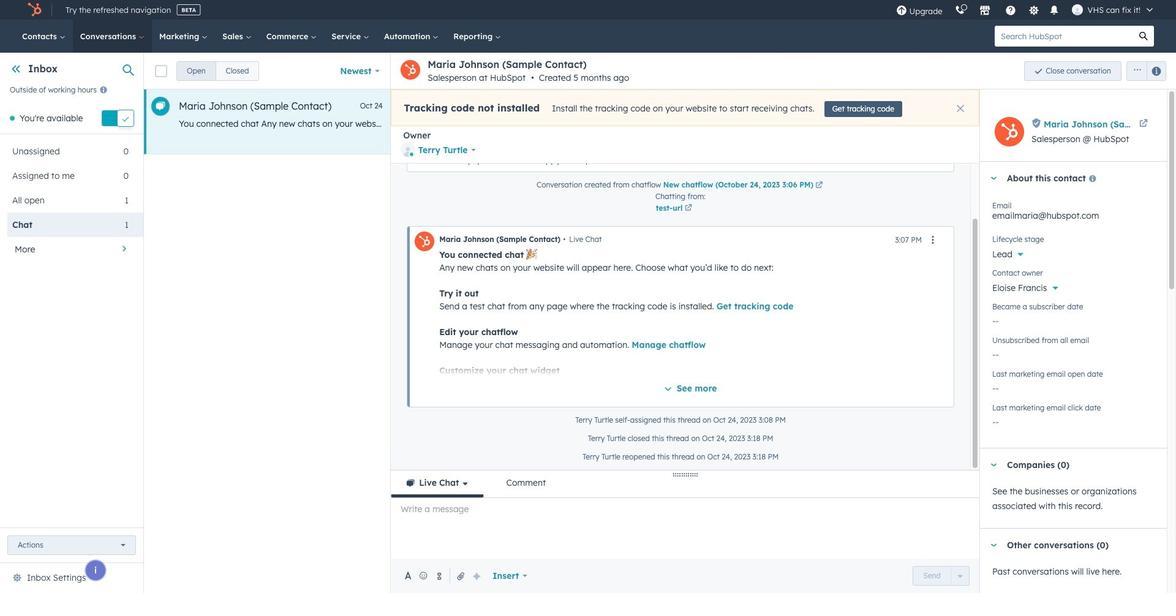 Task type: vqa. For each thing, say whether or not it's contained in the screenshot.
the leftmost in
no



Task type: describe. For each thing, give the bounding box(es) containing it.
2 caret image from the top
[[991, 544, 998, 547]]

4 -- text field from the top
[[993, 411, 1155, 430]]

close image
[[957, 105, 965, 112]]

1 -- text field from the top
[[993, 310, 1155, 329]]

marketplaces image
[[980, 6, 991, 17]]



Task type: locate. For each thing, give the bounding box(es) containing it.
1 vertical spatial caret image
[[991, 544, 998, 547]]

0 vertical spatial caret image
[[991, 177, 998, 180]]

you're available image
[[10, 116, 15, 121]]

link opens in a new window image
[[816, 182, 823, 189], [685, 203, 693, 214], [685, 205, 693, 212]]

2 -- text field from the top
[[993, 343, 1155, 363]]

jer mill image
[[1072, 4, 1083, 15]]

2 horizontal spatial group
[[1122, 61, 1167, 81]]

live chat from maria johnson (sample contact) with context you connected chat
any new chats on your website will appear here. choose what you'd like to do next:

try it out 
send a test chat from any page where the tracking code is installed: https://app.hubs row
[[144, 89, 982, 154]]

None button
[[177, 61, 216, 81], [215, 61, 260, 81], [177, 61, 216, 81], [215, 61, 260, 81]]

0 horizontal spatial group
[[177, 61, 260, 81]]

caret image
[[991, 177, 998, 180], [991, 544, 998, 547]]

alert
[[391, 89, 980, 126]]

group
[[177, 61, 260, 81], [1122, 61, 1167, 81], [914, 566, 970, 586]]

3 -- text field from the top
[[993, 377, 1155, 397]]

-- text field
[[993, 310, 1155, 329], [993, 343, 1155, 363], [993, 377, 1155, 397], [993, 411, 1155, 430]]

link opens in a new window image
[[816, 180, 823, 191]]

1 caret image from the top
[[991, 177, 998, 180]]

Search HubSpot search field
[[995, 26, 1134, 47]]

1 horizontal spatial group
[[914, 566, 970, 586]]

caret image
[[991, 464, 998, 467]]

main content
[[144, 53, 1177, 593]]

menu
[[890, 0, 1162, 20]]



